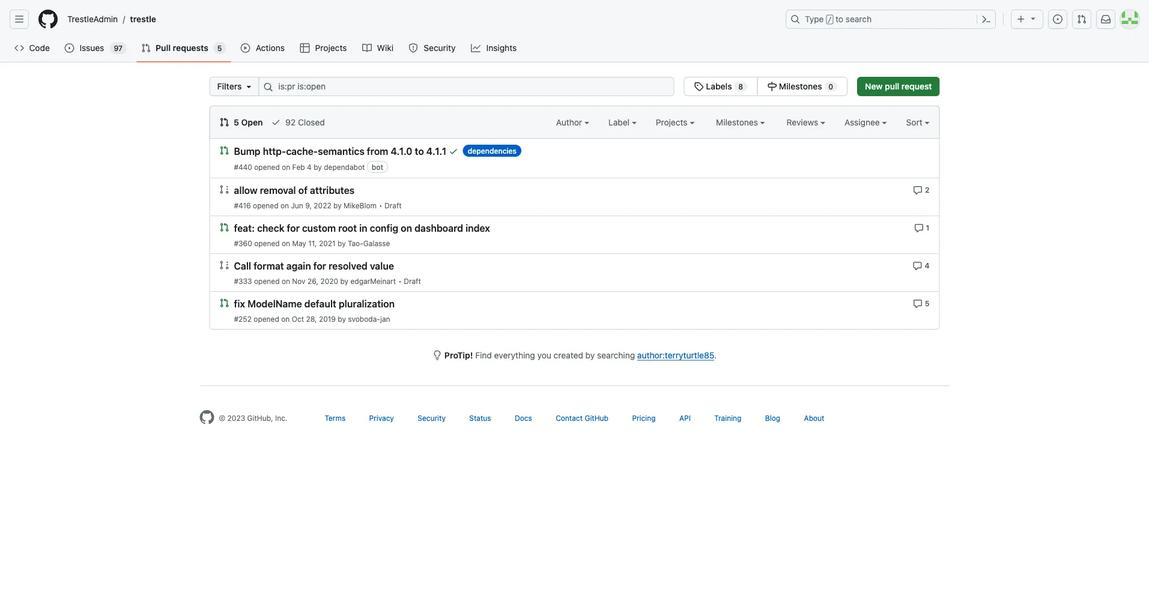 Task type: describe. For each thing, give the bounding box(es) containing it.
galasse
[[364, 239, 390, 248]]

tag image
[[695, 82, 704, 91]]

request
[[902, 81, 933, 91]]

status
[[470, 414, 491, 423]]

check image
[[271, 118, 281, 127]]

terms
[[325, 414, 346, 423]]

open pull request image for bump http-cache-semantics from 4.1.0 to 4.1.1
[[220, 146, 229, 155]]

bot
[[372, 163, 384, 171]]

assignee button
[[845, 116, 888, 129]]

8
[[739, 83, 744, 91]]

opened down http- at the left
[[254, 163, 280, 171]]

training link
[[715, 414, 742, 423]]

open pull request image for feat: check for custom root in config on dashboard index
[[220, 223, 229, 232]]

list containing trestleadmin / trestle
[[63, 10, 779, 29]]

new
[[866, 81, 883, 91]]

http-
[[263, 146, 286, 157]]

draft pull request element for allow removal of attributes
[[220, 185, 229, 194]]

on inside allow removal of attributes #416             opened on jun 9, 2022 by mikeblom • draft
[[281, 201, 289, 210]]

0 vertical spatial git pull request image
[[1078, 14, 1087, 24]]

Search all issues text field
[[259, 77, 675, 96]]

from
[[367, 146, 389, 157]]

blog link
[[766, 414, 781, 423]]

©
[[219, 414, 226, 423]]

index
[[466, 223, 490, 234]]

comment image for feat: check for custom root in config on dashboard index
[[915, 223, 924, 233]]

cache-
[[286, 146, 318, 157]]

feat:
[[234, 223, 255, 234]]

opened inside call format again for resolved value #333             opened on nov 26, 2020 by edgarmeinart • draft
[[254, 277, 280, 286]]

insights
[[487, 43, 517, 53]]

bump http-cache-semantics from 4.1.0 to 4.1.1
[[234, 146, 447, 157]]

/ for type
[[828, 16, 832, 24]]

feat: check for custom root in config on dashboard index #360             opened on may 11, 2021 by tao-galasse
[[234, 223, 490, 248]]

again
[[287, 261, 311, 272]]

bump
[[234, 146, 261, 157]]

0 vertical spatial projects
[[315, 43, 347, 53]]

on inside call format again for resolved value #333             opened on nov 26, 2020 by edgarmeinart • draft
[[282, 277, 290, 286]]

© 2023 github, inc.
[[219, 414, 288, 423]]

projects inside popup button
[[656, 117, 690, 127]]

issue opened image for bottom git pull request icon
[[65, 43, 74, 53]]

oct
[[292, 315, 304, 323]]

in
[[360, 223, 368, 234]]

92 closed
[[283, 117, 325, 127]]

4.1.0
[[391, 146, 413, 157]]

contact
[[556, 414, 583, 423]]

#333
[[234, 277, 252, 286]]

92
[[286, 117, 296, 127]]

about link
[[805, 414, 825, 423]]

Issues search field
[[259, 77, 675, 96]]

pricing
[[633, 414, 656, 423]]

blog
[[766, 414, 781, 423]]

inc.
[[275, 414, 288, 423]]

jun
[[291, 201, 303, 210]]

dashboard
[[415, 223, 464, 234]]

#252
[[234, 315, 252, 323]]

4 link
[[913, 260, 930, 271]]

training
[[715, 414, 742, 423]]

opened inside feat: check for custom root in config on dashboard index #360             opened on may 11, 2021 by tao-galasse
[[254, 239, 280, 248]]

triangle down image
[[244, 82, 254, 91]]

92 closed link
[[271, 116, 325, 129]]

draft pull request element for call format again for resolved value
[[220, 260, 229, 270]]

insights link
[[467, 39, 523, 57]]

search image
[[264, 82, 273, 92]]

2021
[[319, 239, 336, 248]]

on right the config
[[401, 223, 412, 234]]

trestle link
[[125, 10, 161, 29]]

everything
[[494, 350, 535, 360]]

• inside allow removal of attributes #416             opened on jun 9, 2022 by mikeblom • draft
[[379, 201, 383, 210]]

#360
[[234, 239, 252, 248]]

issue opened image for top git pull request icon
[[1054, 14, 1063, 24]]

labels
[[706, 81, 733, 91]]

2019
[[319, 315, 336, 323]]

1 vertical spatial 4
[[925, 261, 930, 270]]

actions link
[[236, 39, 290, 57]]

open pull request element for feat: check for custom root in config on dashboard index
[[220, 222, 229, 232]]

protip! find everything you created by searching author:terryturtle85 .
[[445, 350, 717, 360]]

#440             opened on feb 4 by dependabot
[[234, 163, 365, 171]]

reviews button
[[787, 116, 826, 129]]

draft inside call format again for resolved value #333             opened on nov 26, 2020 by edgarmeinart • draft
[[404, 277, 421, 286]]

may
[[292, 239, 306, 248]]

comment image for call format again for resolved value
[[913, 261, 923, 271]]

allow
[[234, 185, 258, 196]]

feat: check for custom root in config on dashboard index link
[[234, 223, 490, 234]]

on left may in the left of the page
[[282, 239, 290, 248]]

root
[[339, 223, 357, 234]]

wiki
[[377, 43, 394, 53]]

opened inside allow removal of attributes #416             opened on jun 9, 2022 by mikeblom • draft
[[253, 201, 279, 210]]

searching
[[598, 350, 635, 360]]

author:terryturtle85 link
[[638, 350, 715, 360]]

1
[[927, 224, 930, 232]]

closed
[[298, 117, 325, 127]]

git pull request image
[[220, 118, 229, 127]]

0 vertical spatial security link
[[404, 39, 462, 57]]

fix
[[234, 298, 245, 310]]

reviews
[[787, 117, 821, 127]]

pull requests
[[156, 43, 208, 53]]

about
[[805, 414, 825, 423]]

28,
[[306, 315, 317, 323]]

projects link
[[295, 39, 353, 57]]

on inside the fix modelname default pluralization #252             opened on oct 28, 2019 by svoboda-jan
[[281, 315, 290, 323]]

by inside allow removal of attributes #416             opened on jun 9, 2022 by mikeblom • draft
[[334, 201, 342, 210]]

0 vertical spatial security
[[424, 43, 456, 53]]

milestones button
[[717, 116, 766, 129]]

dependencies
[[468, 147, 517, 155]]

for inside call format again for resolved value #333             opened on nov 26, 2020 by edgarmeinart • draft
[[314, 261, 326, 272]]

custom
[[302, 223, 336, 234]]

1 vertical spatial git pull request image
[[141, 43, 151, 53]]

feb
[[292, 163, 305, 171]]

26,
[[308, 277, 319, 286]]

attributes
[[310, 185, 355, 196]]

sort
[[907, 117, 923, 127]]

comment image for fix modelname default pluralization
[[914, 299, 923, 309]]

11,
[[309, 239, 317, 248]]



Task type: locate. For each thing, give the bounding box(es) containing it.
1 draft pull request image from the top
[[220, 185, 229, 194]]

labels 8
[[704, 81, 744, 91]]

1 vertical spatial open pull request image
[[220, 223, 229, 232]]

1 vertical spatial draft pull request element
[[220, 260, 229, 270]]

issue opened image left issues
[[65, 43, 74, 53]]

author
[[557, 117, 585, 127]]

2 draft pull request element from the top
[[220, 260, 229, 270]]

draft pull request image left call
[[220, 261, 229, 270]]

2 vertical spatial 5
[[926, 299, 930, 308]]

play image
[[241, 43, 250, 53]]

milestone image
[[768, 82, 777, 91]]

wiki link
[[358, 39, 399, 57]]

on left oct
[[281, 315, 290, 323]]

1 vertical spatial open pull request element
[[220, 222, 229, 232]]

#416
[[234, 201, 251, 210]]

light bulb image
[[433, 351, 443, 360]]

dependabot link
[[324, 163, 365, 171]]

0 vertical spatial draft pull request image
[[220, 185, 229, 194]]

opened
[[254, 163, 280, 171], [253, 201, 279, 210], [254, 239, 280, 248], [254, 277, 280, 286], [254, 315, 279, 323]]

assignee
[[845, 117, 883, 127]]

fix modelname default pluralization #252             opened on oct 28, 2019 by svoboda-jan
[[234, 298, 395, 323]]

to left 4.1.1
[[415, 146, 424, 157]]

privacy link
[[369, 414, 394, 423]]

2 link
[[914, 185, 930, 195]]

comment image for allow removal of attributes
[[914, 186, 923, 195]]

1 vertical spatial projects
[[656, 117, 690, 127]]

draft pull request element left allow
[[220, 185, 229, 194]]

0 vertical spatial 4
[[307, 163, 312, 171]]

by right 2022
[[334, 201, 342, 210]]

1 horizontal spatial projects
[[656, 117, 690, 127]]

trestleadmin link
[[63, 10, 123, 29]]

milestones down 8
[[717, 117, 761, 127]]

1 vertical spatial comment image
[[913, 261, 923, 271]]

label button
[[609, 116, 637, 129]]

projects right label popup button
[[656, 117, 690, 127]]

3 open pull request image from the top
[[220, 298, 229, 308]]

call format again for resolved value link
[[234, 261, 394, 272]]

for
[[287, 223, 300, 234], [314, 261, 326, 272]]

by left "tao-"
[[338, 239, 346, 248]]

homepage image
[[38, 10, 58, 29]]

comment image inside 2 link
[[914, 186, 923, 195]]

jan
[[380, 315, 390, 323]]

open pull request image left bump
[[220, 146, 229, 155]]

privacy
[[369, 414, 394, 423]]

1 horizontal spatial •
[[399, 277, 402, 286]]

comment image left the 1
[[915, 223, 924, 233]]

milestones for milestones 0
[[780, 81, 823, 91]]

None search field
[[209, 77, 848, 96]]

1 horizontal spatial 4
[[925, 261, 930, 270]]

1 horizontal spatial /
[[828, 16, 832, 24]]

security right shield icon
[[424, 43, 456, 53]]

trestleadmin
[[67, 14, 118, 24]]

• right edgarmeinart
[[399, 277, 402, 286]]

draft link right edgarmeinart
[[404, 277, 421, 286]]

5 down the 4 link
[[926, 299, 930, 308]]

0 horizontal spatial for
[[287, 223, 300, 234]]

opened down modelname
[[254, 315, 279, 323]]

3 open pull request element from the top
[[220, 298, 229, 308]]

draft up the config
[[385, 201, 402, 210]]

0 vertical spatial for
[[287, 223, 300, 234]]

2 vertical spatial open pull request image
[[220, 298, 229, 308]]

homepage image
[[200, 411, 214, 425]]

projects
[[315, 43, 347, 53], [656, 117, 690, 127]]

0 horizontal spatial •
[[379, 201, 383, 210]]

triangle down image
[[1029, 14, 1039, 23]]

/ right type
[[828, 16, 832, 24]]

1 vertical spatial 5
[[234, 117, 239, 127]]

type
[[805, 14, 824, 24]]

opened down check
[[254, 239, 280, 248]]

0 vertical spatial open pull request image
[[220, 146, 229, 155]]

0 horizontal spatial issue opened image
[[65, 43, 74, 53]]

0 horizontal spatial milestones
[[717, 117, 761, 127]]

list
[[63, 10, 779, 29]]

open pull request element
[[220, 145, 229, 155], [220, 222, 229, 232], [220, 298, 229, 308]]

on left jun
[[281, 201, 289, 210]]

draft link for call format again for resolved value
[[404, 277, 421, 286]]

1 horizontal spatial for
[[314, 261, 326, 272]]

comment image inside 1 link
[[915, 223, 924, 233]]

by
[[314, 163, 322, 171], [334, 201, 342, 210], [338, 239, 346, 248], [340, 277, 349, 286], [338, 315, 346, 323], [586, 350, 595, 360]]

by inside feat: check for custom root in config on dashboard index #360             opened on may 11, 2021 by tao-galasse
[[338, 239, 346, 248]]

open pull request element for fix modelname default pluralization
[[220, 298, 229, 308]]

open
[[241, 117, 263, 127]]

value
[[370, 261, 394, 272]]

1 vertical spatial issue opened image
[[65, 43, 74, 53]]

•
[[379, 201, 383, 210], [399, 277, 402, 286]]

1 horizontal spatial draft link
[[404, 277, 421, 286]]

9,
[[306, 201, 312, 210]]

issue opened image
[[1054, 14, 1063, 24], [65, 43, 74, 53]]

5 open
[[232, 117, 263, 127]]

comment image up 5 link
[[913, 261, 923, 271]]

allow removal of attributes #416             opened on jun 9, 2022 by mikeblom • draft
[[234, 185, 402, 210]]

label
[[609, 117, 632, 127]]

0 vertical spatial comment image
[[914, 186, 923, 195]]

bump http-cache-semantics from 4.1.0 to 4.1.1 link
[[234, 146, 447, 157]]

comment image inside 5 link
[[914, 299, 923, 309]]

#440
[[234, 163, 252, 171]]

code
[[29, 43, 50, 53]]

by inside the fix modelname default pluralization #252             opened on oct 28, 2019 by svoboda-jan
[[338, 315, 346, 323]]

code image
[[14, 43, 24, 53]]

open pull request element left fix
[[220, 298, 229, 308]]

1 vertical spatial draft pull request image
[[220, 261, 229, 270]]

mikeblom link
[[344, 201, 377, 210]]

2023
[[228, 414, 245, 423]]

notifications image
[[1102, 14, 1111, 24]]

5
[[218, 44, 222, 52], [234, 117, 239, 127], [926, 299, 930, 308]]

svoboda-
[[348, 315, 380, 323]]

for inside feat: check for custom root in config on dashboard index #360             opened on may 11, 2021 by tao-galasse
[[287, 223, 300, 234]]

1 horizontal spatial issue opened image
[[1054, 14, 1063, 24]]

/ left trestle
[[123, 14, 125, 24]]

97
[[114, 44, 123, 52]]

milestones
[[780, 81, 823, 91], [717, 117, 761, 127]]

2 horizontal spatial 5
[[926, 299, 930, 308]]

0 horizontal spatial git pull request image
[[141, 43, 151, 53]]

pull
[[156, 43, 171, 53]]

tao-
[[348, 239, 364, 248]]

open pull request element for bump http-cache-semantics from 4.1.0 to 4.1.1
[[220, 145, 229, 155]]

new pull request link
[[858, 77, 940, 96]]

0 vertical spatial draft pull request element
[[220, 185, 229, 194]]

5 left 'play' "icon"
[[218, 44, 222, 52]]

call format again for resolved value #333             opened on nov 26, 2020 by edgarmeinart • draft
[[234, 261, 421, 286]]

0 horizontal spatial to
[[415, 146, 424, 157]]

2 draft pull request image from the top
[[220, 261, 229, 270]]

comment image down the 4 link
[[914, 299, 923, 309]]

draft pull request element
[[220, 185, 229, 194], [220, 260, 229, 270]]

1 open pull request element from the top
[[220, 145, 229, 155]]

none search field containing filters
[[209, 77, 848, 96]]

requests
[[173, 43, 208, 53]]

4 right feb
[[307, 163, 312, 171]]

by right the 2020
[[340, 277, 349, 286]]

0 horizontal spatial 5
[[218, 44, 222, 52]]

check
[[257, 223, 285, 234]]

4 down the 1
[[925, 261, 930, 270]]

config
[[370, 223, 399, 234]]

• right mikeblom
[[379, 201, 383, 210]]

1 vertical spatial to
[[415, 146, 424, 157]]

open pull request image for fix modelname default pluralization
[[220, 298, 229, 308]]

by inside call format again for resolved value #333             opened on nov 26, 2020 by edgarmeinart • draft
[[340, 277, 349, 286]]

/ for trestleadmin
[[123, 14, 125, 24]]

milestones for milestones
[[717, 117, 761, 127]]

git pull request image left pull
[[141, 43, 151, 53]]

1 vertical spatial comment image
[[914, 299, 923, 309]]

security left status 'link'
[[418, 414, 446, 423]]

open pull request image left fix
[[220, 298, 229, 308]]

2 open pull request image from the top
[[220, 223, 229, 232]]

milestones right milestone "image"
[[780, 81, 823, 91]]

command palette image
[[982, 14, 992, 24]]

0 vertical spatial comment image
[[915, 223, 924, 233]]

for up the 26,
[[314, 261, 326, 272]]

dependabot
[[324, 163, 365, 171]]

table image
[[300, 43, 310, 53]]

1 horizontal spatial 5
[[234, 117, 239, 127]]

comment image
[[914, 186, 923, 195], [913, 261, 923, 271]]

2 open pull request element from the top
[[220, 222, 229, 232]]

nov
[[292, 277, 306, 286]]

1 link
[[915, 222, 930, 233]]

pricing link
[[633, 414, 656, 423]]

docs link
[[515, 414, 532, 423]]

trestleadmin / trestle
[[67, 14, 156, 24]]

milestones inside popup button
[[717, 117, 761, 127]]

1 horizontal spatial milestones
[[780, 81, 823, 91]]

1 draft pull request element from the top
[[220, 185, 229, 194]]

open pull request image left feat: on the left top
[[220, 223, 229, 232]]

security link left status 'link'
[[418, 414, 446, 423]]

1 vertical spatial draft
[[404, 277, 421, 286]]

by right 2019
[[338, 315, 346, 323]]

git pull request image
[[1078, 14, 1087, 24], [141, 43, 151, 53]]

trestle
[[130, 14, 156, 24]]

modelname
[[248, 298, 302, 310]]

0 vertical spatial draft
[[385, 201, 402, 210]]

projects right table image
[[315, 43, 347, 53]]

comment image
[[915, 223, 924, 233], [914, 299, 923, 309]]

0 vertical spatial 5
[[218, 44, 222, 52]]

2 vertical spatial open pull request element
[[220, 298, 229, 308]]

draft pull request image for allow removal of attributes
[[220, 185, 229, 194]]

0 vertical spatial draft link
[[385, 201, 402, 210]]

milestones 0
[[777, 81, 834, 91]]

5 link
[[914, 298, 930, 309]]

format
[[254, 261, 284, 272]]

1 open pull request image from the top
[[220, 146, 229, 155]]

/ inside trestleadmin / trestle
[[123, 14, 125, 24]]

18 / 18 checks ok image
[[449, 147, 459, 156]]

1 vertical spatial security
[[418, 414, 446, 423]]

1 vertical spatial •
[[399, 277, 402, 286]]

opened down format
[[254, 277, 280, 286]]

draft pull request image
[[220, 185, 229, 194], [220, 261, 229, 270]]

draft pull request image left allow
[[220, 185, 229, 194]]

git pull request image left the notifications icon
[[1078, 14, 1087, 24]]

0 vertical spatial open pull request element
[[220, 145, 229, 155]]

0 horizontal spatial /
[[123, 14, 125, 24]]

to left search
[[836, 14, 844, 24]]

draft inside allow removal of attributes #416             opened on jun 9, 2022 by mikeblom • draft
[[385, 201, 402, 210]]

semantics
[[318, 146, 365, 157]]

• inside call format again for resolved value #333             opened on nov 26, 2020 by edgarmeinart • draft
[[399, 277, 402, 286]]

1 horizontal spatial git pull request image
[[1078, 14, 1087, 24]]

on left feb
[[282, 163, 290, 171]]

1 horizontal spatial to
[[836, 14, 844, 24]]

1 vertical spatial milestones
[[717, 117, 761, 127]]

security link left the graph image
[[404, 39, 462, 57]]

author:terryturtle85
[[638, 350, 715, 360]]

api
[[680, 414, 691, 423]]

filters button
[[209, 77, 259, 96]]

5 open link
[[220, 116, 263, 129]]

by right feb
[[314, 163, 322, 171]]

comment image left 2
[[914, 186, 923, 195]]

issue opened image right triangle down icon
[[1054, 14, 1063, 24]]

0 vertical spatial milestones
[[780, 81, 823, 91]]

0 horizontal spatial 4
[[307, 163, 312, 171]]

1 vertical spatial security link
[[418, 414, 446, 423]]

draft link up the config
[[385, 201, 402, 210]]

default
[[305, 298, 337, 310]]

comment image inside the 4 link
[[913, 261, 923, 271]]

4.1.1
[[427, 146, 447, 157]]

opened down removal
[[253, 201, 279, 210]]

new pull request
[[866, 81, 933, 91]]

plus image
[[1017, 14, 1027, 24]]

1 vertical spatial for
[[314, 261, 326, 272]]

find
[[476, 350, 492, 360]]

type / to search
[[805, 14, 872, 24]]

0 vertical spatial •
[[379, 201, 383, 210]]

book image
[[362, 43, 372, 53]]

5 right git pull request image
[[234, 117, 239, 127]]

security
[[424, 43, 456, 53], [418, 414, 446, 423]]

pull
[[886, 81, 900, 91]]

0 horizontal spatial projects
[[315, 43, 347, 53]]

opened inside the fix modelname default pluralization #252             opened on oct 28, 2019 by svoboda-jan
[[254, 315, 279, 323]]

for up may in the left of the page
[[287, 223, 300, 234]]

open pull request element left feat: on the left top
[[220, 222, 229, 232]]

open pull request element left bump
[[220, 145, 229, 155]]

open pull request image
[[220, 146, 229, 155], [220, 223, 229, 232], [220, 298, 229, 308]]

graph image
[[471, 43, 481, 53]]

milestones inside issue element
[[780, 81, 823, 91]]

issue element
[[684, 77, 848, 96]]

draft pull request image for call format again for resolved value
[[220, 261, 229, 270]]

0 horizontal spatial draft
[[385, 201, 402, 210]]

created
[[554, 350, 584, 360]]

on left nov
[[282, 277, 290, 286]]

1 vertical spatial draft link
[[404, 277, 421, 286]]

/ inside the type / to search
[[828, 16, 832, 24]]

draft link for allow removal of attributes
[[385, 201, 402, 210]]

fix modelname default pluralization link
[[234, 298, 395, 310]]

0 horizontal spatial draft link
[[385, 201, 402, 210]]

1 horizontal spatial draft
[[404, 277, 421, 286]]

status link
[[470, 414, 491, 423]]

shield image
[[409, 43, 418, 53]]

by right created
[[586, 350, 595, 360]]

draft pull request element left call
[[220, 260, 229, 270]]

protip!
[[445, 350, 473, 360]]

edgarmeinart
[[351, 277, 396, 286]]

draft right edgarmeinart
[[404, 277, 421, 286]]

pluralization
[[339, 298, 395, 310]]

0 vertical spatial issue opened image
[[1054, 14, 1063, 24]]

0 vertical spatial to
[[836, 14, 844, 24]]



Task type: vqa. For each thing, say whether or not it's contained in the screenshot.
the requests
yes



